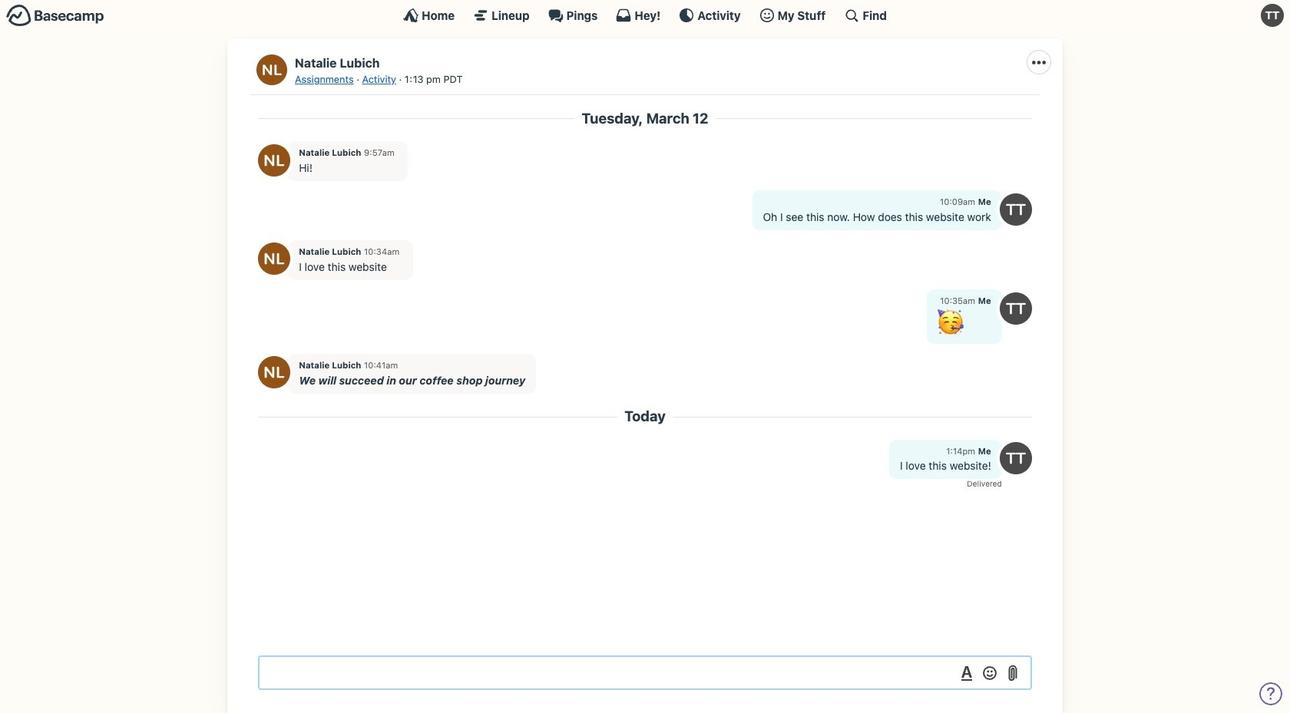 Task type: describe. For each thing, give the bounding box(es) containing it.
terry turtle image for 10:09am element
[[1000, 194, 1033, 226]]

0 vertical spatial natalie lubich image
[[257, 55, 287, 85]]

switch accounts image
[[6, 4, 105, 28]]

terry turtle image for 10:35am element
[[1000, 293, 1033, 325]]

10:35am element
[[941, 296, 976, 306]]

terry turtle image for '1:14pm' element
[[1000, 443, 1033, 475]]

10:09am element
[[941, 197, 976, 207]]

9:57am element
[[364, 148, 395, 158]]



Task type: vqa. For each thing, say whether or not it's contained in the screenshot.
Terry Turtle icon
yes



Task type: locate. For each thing, give the bounding box(es) containing it.
1:14pm element
[[947, 446, 976, 456]]

terry turtle image
[[1262, 4, 1285, 27], [1000, 194, 1033, 226], [1000, 293, 1033, 325], [1000, 443, 1033, 475]]

main element
[[0, 0, 1291, 30]]

natalie lubich image
[[258, 357, 290, 389]]

1 vertical spatial natalie lubich image
[[258, 144, 290, 176]]

natalie lubich image for 9:57am element
[[258, 144, 290, 176]]

natalie lubich image for the '10:34am' element in the top left of the page
[[258, 243, 290, 275]]

keyboard shortcut: ⌘ + / image
[[845, 8, 860, 23]]

None text field
[[258, 656, 1033, 691]]

10:34am element
[[364, 247, 400, 257]]

2 vertical spatial natalie lubich image
[[258, 243, 290, 275]]

natalie lubich image
[[257, 55, 287, 85], [258, 144, 290, 176], [258, 243, 290, 275]]

10:41am element
[[364, 360, 398, 370]]



